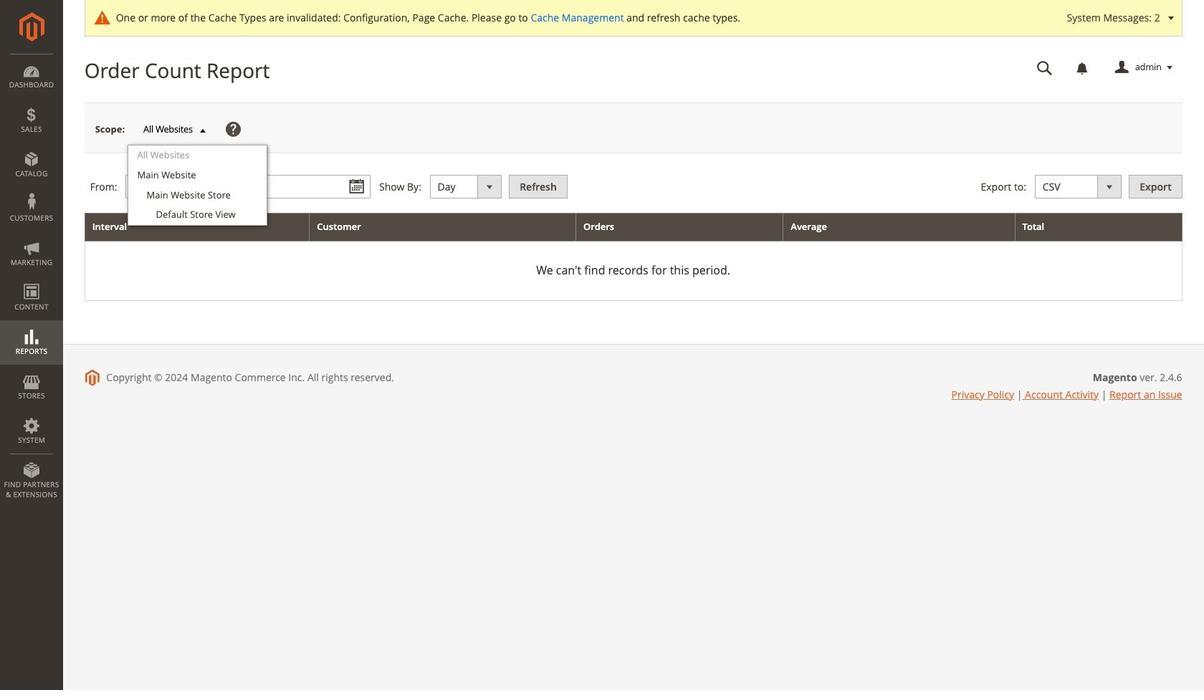 Task type: locate. For each thing, give the bounding box(es) containing it.
None text field
[[126, 175, 233, 199], [263, 175, 371, 199], [126, 175, 233, 199], [263, 175, 371, 199]]

None text field
[[1027, 55, 1063, 80]]

magento admin panel image
[[19, 12, 44, 42]]

menu bar
[[0, 54, 63, 507]]



Task type: vqa. For each thing, say whether or not it's contained in the screenshot.
"tab list"
no



